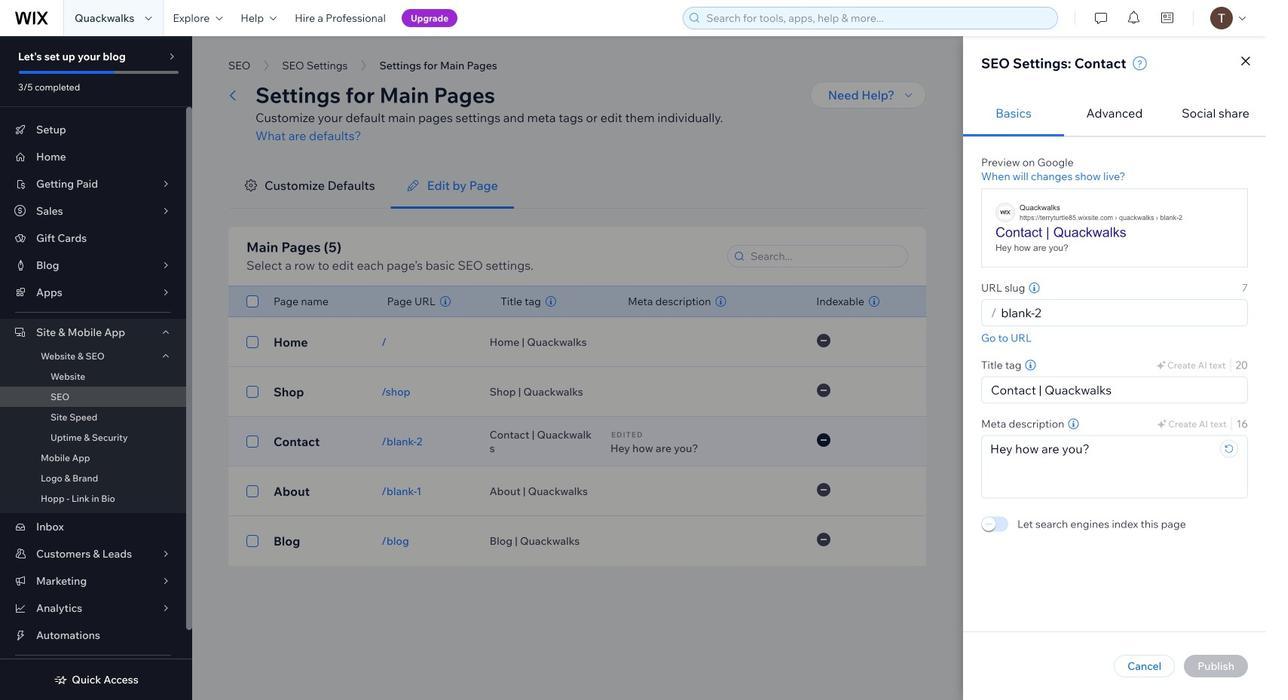 Task type: describe. For each thing, give the bounding box(es) containing it.
sidebar element
[[0, 36, 192, 700]]

0 horizontal spatial tab list
[[228, 163, 927, 209]]

1 horizontal spatial tab list
[[964, 90, 1267, 136]]



Task type: locate. For each thing, give the bounding box(es) containing it.
0 vertical spatial tab list
[[964, 90, 1267, 136]]

Search engines may show a different description text field
[[982, 435, 1249, 499]]

None checkbox
[[247, 293, 259, 311], [247, 483, 259, 501], [247, 532, 259, 550], [247, 293, 259, 311], [247, 483, 259, 501], [247, 532, 259, 550]]

Search engines may show a different title field
[[987, 377, 1243, 403]]

Search for tools, apps, help & more... field
[[702, 8, 1053, 29]]

Add the last part of the URL field
[[997, 300, 1243, 326]]

tab list
[[964, 90, 1267, 136], [228, 163, 927, 209]]

None checkbox
[[247, 333, 259, 351], [247, 383, 259, 401], [247, 433, 259, 451], [247, 333, 259, 351], [247, 383, 259, 401], [247, 433, 259, 451]]

Search... field
[[746, 246, 903, 267]]

1 vertical spatial tab list
[[228, 163, 927, 209]]



Task type: vqa. For each thing, say whether or not it's contained in the screenshot.
a within the "Site address (URL) Get a branded domain so visitors can easily find your site or edit your free Wix domain."
no



